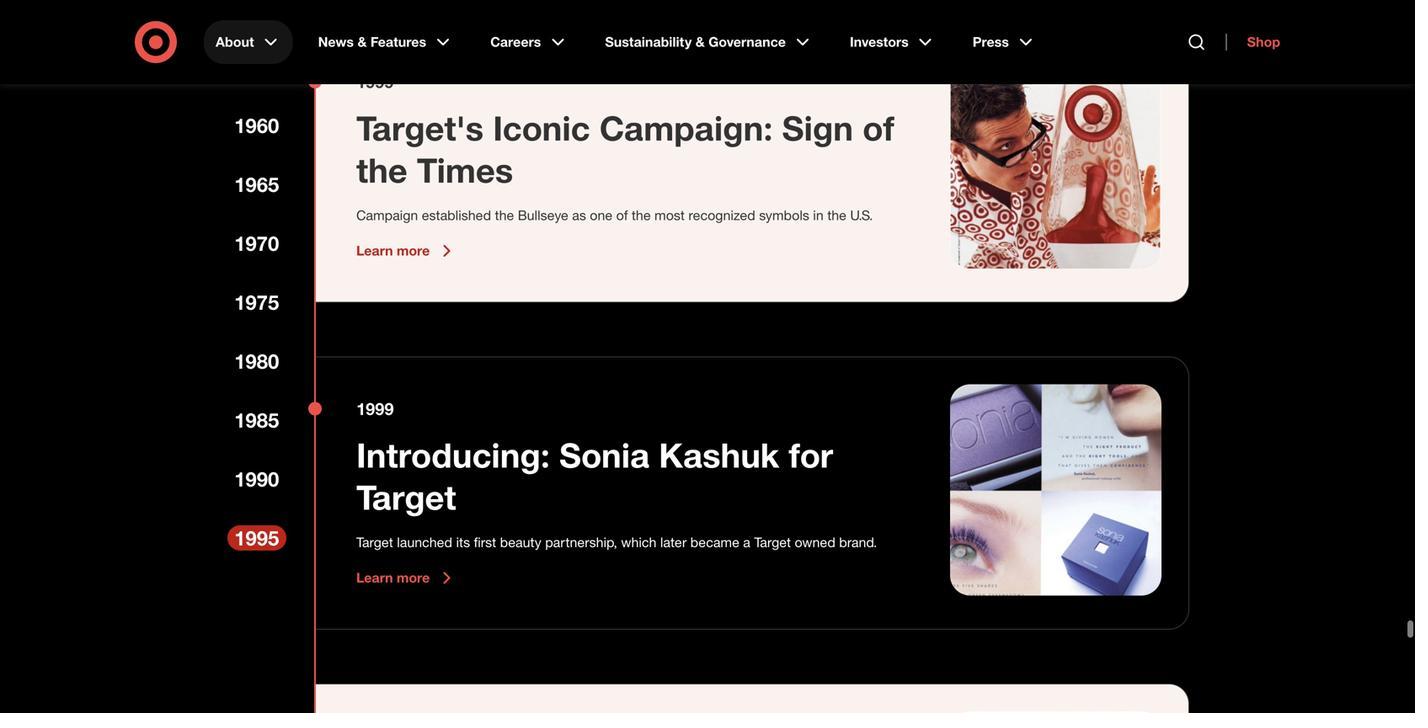 Task type: locate. For each thing, give the bounding box(es) containing it.
0 vertical spatial learn more
[[356, 243, 430, 259]]

the left 'bullseye'
[[495, 207, 514, 224]]

more
[[397, 243, 430, 259], [397, 570, 430, 586]]

1 horizontal spatial &
[[695, 34, 705, 50]]

learn more button for target's iconic campaign: sign of the times
[[356, 241, 457, 261]]

1999 for target's iconic campaign: sign of the times
[[356, 72, 394, 92]]

0 horizontal spatial &
[[358, 34, 367, 50]]

the right in
[[827, 207, 846, 224]]

1999 for introducing: sonia kashuk for target
[[356, 399, 394, 419]]

news & features link
[[306, 20, 465, 64]]

of right 'sign'
[[863, 108, 894, 149]]

in
[[813, 207, 824, 224]]

1 more from the top
[[397, 243, 430, 259]]

of inside target's iconic campaign: sign of the times
[[863, 108, 894, 149]]

2 learn more button from the top
[[356, 568, 457, 589]]

1 learn from the top
[[356, 243, 393, 259]]

learn more down campaign
[[356, 243, 430, 259]]

the up campaign
[[356, 150, 407, 191]]

0 vertical spatial 1999
[[356, 72, 394, 92]]

target left the launched
[[356, 535, 393, 551]]

most
[[654, 207, 685, 224]]

0 vertical spatial of
[[863, 108, 894, 149]]

1960
[[234, 113, 279, 138]]

kashuk
[[659, 435, 779, 476]]

1 1999 from the top
[[356, 72, 394, 92]]

sustainability & governance link
[[593, 20, 825, 64]]

1 vertical spatial learn more button
[[356, 568, 457, 589]]

1975 link
[[227, 290, 286, 315]]

introducing: sonia kashuk for target button
[[356, 434, 910, 519]]

2 more from the top
[[397, 570, 430, 586]]

of right one
[[616, 207, 628, 224]]

bullseye
[[518, 207, 568, 224]]

learn more down the launched
[[356, 570, 430, 586]]

1 vertical spatial more
[[397, 570, 430, 586]]

which
[[621, 535, 656, 551]]

2 learn more from the top
[[356, 570, 430, 586]]

introducing:
[[356, 435, 550, 476]]

1 vertical spatial learn
[[356, 570, 393, 586]]

careers link
[[478, 20, 580, 64]]

0 horizontal spatial of
[[616, 207, 628, 224]]

&
[[358, 34, 367, 50], [695, 34, 705, 50]]

u.s.
[[850, 207, 873, 224]]

& left governance
[[695, 34, 705, 50]]

0 vertical spatial learn more button
[[356, 241, 457, 261]]

1 horizontal spatial of
[[863, 108, 894, 149]]

campaign established the bullseye as one of the most recognized symbols in the u.s.
[[356, 207, 873, 224]]

established
[[422, 207, 491, 224]]

target
[[356, 477, 456, 518], [356, 535, 393, 551], [754, 535, 791, 551]]

1 vertical spatial of
[[616, 207, 628, 224]]

learn more
[[356, 243, 430, 259], [356, 570, 430, 586]]

the left most
[[632, 207, 651, 224]]

the
[[356, 150, 407, 191], [495, 207, 514, 224], [632, 207, 651, 224], [827, 207, 846, 224]]

more down campaign
[[397, 243, 430, 259]]

1 learn more button from the top
[[356, 241, 457, 261]]

more down the launched
[[397, 570, 430, 586]]

1970 link
[[227, 231, 286, 256]]

campaign:
[[600, 108, 773, 149]]

2 1999 from the top
[[356, 399, 394, 419]]

of
[[863, 108, 894, 149], [616, 207, 628, 224]]

0 vertical spatial more
[[397, 243, 430, 259]]

launched
[[397, 535, 452, 551]]

1 & from the left
[[358, 34, 367, 50]]

& right news
[[358, 34, 367, 50]]

0 vertical spatial learn
[[356, 243, 393, 259]]

investors
[[850, 34, 909, 50]]

1965
[[234, 172, 279, 197]]

1995 link
[[227, 526, 286, 551]]

2 & from the left
[[695, 34, 705, 50]]

learn more button
[[356, 241, 457, 261], [356, 568, 457, 589]]

became
[[690, 535, 739, 551]]

careers
[[490, 34, 541, 50]]

target up the launched
[[356, 477, 456, 518]]

learn more button down the launched
[[356, 568, 457, 589]]

2 learn from the top
[[356, 570, 393, 586]]

sustainability
[[605, 34, 692, 50]]

learn
[[356, 243, 393, 259], [356, 570, 393, 586]]

learn more button down campaign
[[356, 241, 457, 261]]

the inside target's iconic campaign: sign of the times
[[356, 150, 407, 191]]

1 learn more from the top
[[356, 243, 430, 259]]

text image
[[950, 384, 1162, 596]]

1990 link
[[227, 467, 286, 492]]

1 vertical spatial 1999
[[356, 399, 394, 419]]

1999
[[356, 72, 394, 92], [356, 399, 394, 419]]

as
[[572, 207, 586, 224]]

learn more button for introducing: sonia kashuk for target
[[356, 568, 457, 589]]

1 vertical spatial learn more
[[356, 570, 430, 586]]

a man holding a glass of liquid image
[[950, 57, 1162, 269]]

& for features
[[358, 34, 367, 50]]

learn for introducing: sonia kashuk for target
[[356, 570, 393, 586]]



Task type: vqa. For each thing, say whether or not it's contained in the screenshot.
Governance on the top right
yes



Task type: describe. For each thing, give the bounding box(es) containing it.
a
[[743, 535, 750, 551]]

news & features
[[318, 34, 426, 50]]

1985 link
[[227, 408, 286, 433]]

first
[[474, 535, 496, 551]]

1970
[[234, 231, 279, 256]]

governance
[[708, 34, 786, 50]]

target's
[[356, 108, 484, 149]]

press link
[[961, 20, 1048, 64]]

1975
[[234, 290, 279, 315]]

iconic
[[493, 108, 590, 149]]

sonia
[[559, 435, 649, 476]]

campaign
[[356, 207, 418, 224]]

introducing: sonia kashuk for target
[[356, 435, 833, 518]]

1980
[[234, 349, 279, 374]]

features
[[370, 34, 426, 50]]

1995
[[234, 526, 279, 550]]

1965 link
[[227, 172, 286, 197]]

target inside introducing: sonia kashuk for target
[[356, 477, 456, 518]]

target launched its first beauty partnership, which later became a target owned brand.
[[356, 535, 881, 551]]

& for governance
[[695, 34, 705, 50]]

owned
[[795, 535, 835, 551]]

one
[[590, 207, 612, 224]]

sign
[[782, 108, 853, 149]]

brand.
[[839, 535, 877, 551]]

recognized
[[688, 207, 755, 224]]

learn for target's iconic campaign: sign of the times
[[356, 243, 393, 259]]

for
[[789, 435, 833, 476]]

shop
[[1247, 34, 1280, 50]]

news
[[318, 34, 354, 50]]

about
[[216, 34, 254, 50]]

symbols
[[759, 207, 809, 224]]

about link
[[204, 20, 293, 64]]

sustainability & governance
[[605, 34, 786, 50]]

1985
[[234, 408, 279, 432]]

target's iconic campaign: sign of the times
[[356, 108, 894, 191]]

partnership,
[[545, 535, 617, 551]]

more for target's iconic campaign: sign of the times
[[397, 243, 430, 259]]

1960 link
[[227, 113, 286, 138]]

beauty
[[500, 535, 541, 551]]

shop link
[[1226, 34, 1280, 51]]

learn more for introducing: sonia kashuk for target
[[356, 570, 430, 586]]

more for introducing: sonia kashuk for target
[[397, 570, 430, 586]]

later
[[660, 535, 687, 551]]

target right a
[[754, 535, 791, 551]]

learn more for target's iconic campaign: sign of the times
[[356, 243, 430, 259]]

target's iconic campaign: sign of the times button
[[356, 107, 910, 191]]

investors link
[[838, 20, 947, 64]]

1990
[[234, 467, 279, 491]]

press
[[973, 34, 1009, 50]]

times
[[417, 150, 513, 191]]

its
[[456, 535, 470, 551]]

1980 link
[[227, 349, 286, 374]]



